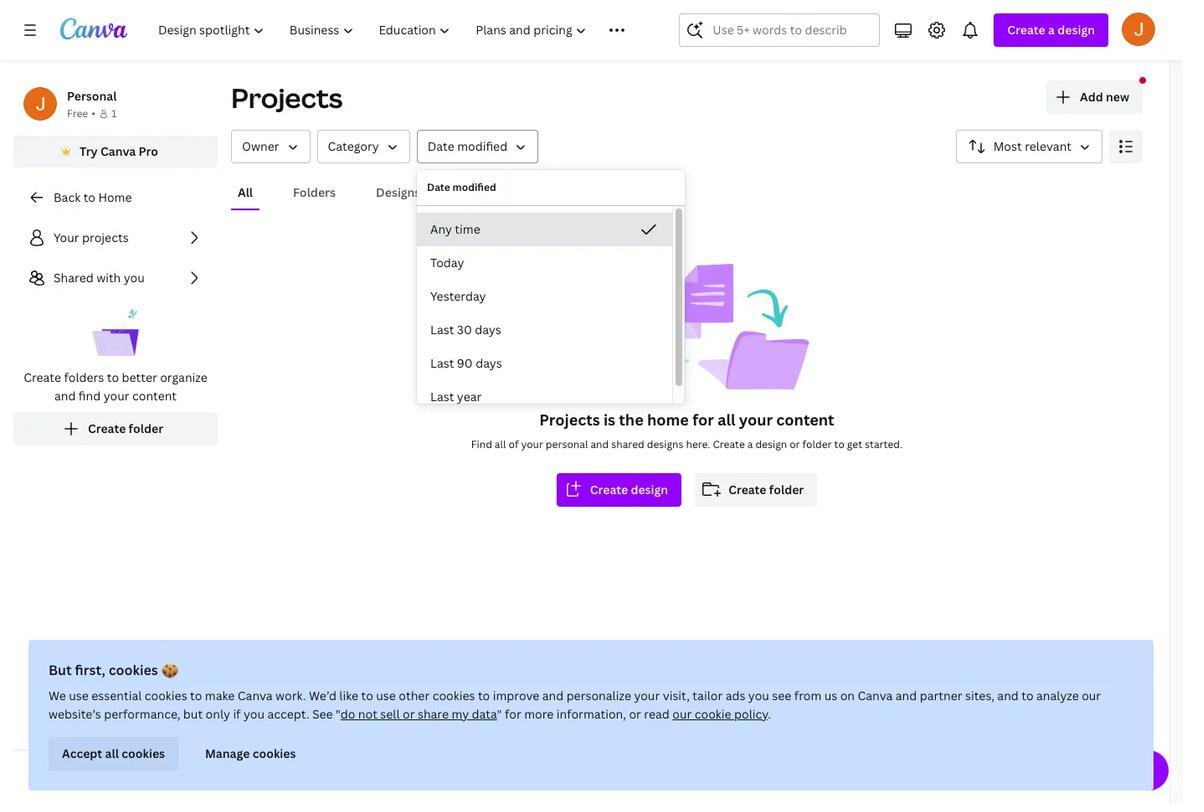 Task type: vqa. For each thing, say whether or not it's contained in the screenshot.
the Create to the right
no



Task type: locate. For each thing, give the bounding box(es) containing it.
to left get
[[835, 437, 845, 451]]

content
[[132, 388, 177, 404], [777, 410, 835, 430]]

sites,
[[966, 688, 995, 704]]

2 vertical spatial a
[[94, 718, 101, 734]]

list box
[[417, 213, 673, 414]]

use up website's
[[69, 688, 89, 704]]

do
[[341, 706, 355, 722]]

date inside button
[[428, 138, 455, 154]]

tailor
[[693, 688, 723, 704]]

a right here.
[[748, 437, 753, 451]]

create folder button down the find
[[13, 412, 218, 446]]

design
[[1058, 22, 1096, 38], [756, 437, 788, 451], [631, 482, 668, 498]]

Category button
[[317, 130, 410, 163]]

last 30 days
[[431, 322, 502, 338]]

cookies up essential
[[109, 661, 158, 679]]

create inside projects is the home for all your content find all of your personal and shared designs here. create a design or folder to get started.
[[713, 437, 745, 451]]

to left 'analyze'
[[1022, 688, 1034, 704]]

a up add new dropdown button
[[1049, 22, 1055, 38]]

2 vertical spatial you
[[244, 706, 265, 722]]

cookies down 🍪
[[145, 688, 187, 704]]

3 last from the top
[[431, 389, 454, 405]]

relevant
[[1025, 138, 1072, 154]]

try canva pro button
[[13, 136, 218, 168]]

1 " from the left
[[336, 706, 341, 722]]

2 horizontal spatial a
[[1049, 22, 1055, 38]]

you right with
[[124, 270, 145, 286]]

2 vertical spatial last
[[431, 389, 454, 405]]

and down "is" in the right of the page
[[591, 437, 609, 451]]

a left team
[[94, 718, 101, 734]]

1 vertical spatial last
[[431, 355, 454, 371]]

canva up if
[[238, 688, 273, 704]]

our down visit,
[[673, 706, 692, 722]]

1 vertical spatial date
[[427, 180, 450, 194]]

create
[[1008, 22, 1046, 38], [24, 369, 61, 385], [88, 420, 126, 436], [713, 437, 745, 451], [590, 482, 628, 498], [729, 482, 767, 498], [54, 718, 91, 734]]

last year button
[[417, 380, 673, 414]]

1 horizontal spatial you
[[244, 706, 265, 722]]

projects inside projects is the home for all your content find all of your personal and shared designs here. create a design or folder to get started.
[[540, 410, 600, 430]]

1 vertical spatial for
[[505, 706, 522, 722]]

for inside projects is the home for all your content find all of your personal and shared designs here. create a design or folder to get started.
[[693, 410, 714, 430]]

1 horizontal spatial "
[[497, 706, 502, 722]]

design down designs on the right bottom
[[631, 482, 668, 498]]

a
[[1049, 22, 1055, 38], [748, 437, 753, 451], [94, 718, 101, 734]]

last inside 'last 30 days' button
[[431, 322, 454, 338]]

accept.
[[267, 706, 310, 722]]

0 horizontal spatial "
[[336, 706, 341, 722]]

and up do not sell or share my data " for more information, or read our cookie policy .
[[542, 688, 564, 704]]

0 horizontal spatial a
[[94, 718, 101, 734]]

cookies
[[109, 661, 158, 679], [145, 688, 187, 704], [433, 688, 475, 704], [122, 745, 165, 761], [253, 745, 296, 761]]

for down improve
[[505, 706, 522, 722]]

create folder button down here.
[[695, 473, 818, 507]]

shared
[[54, 270, 94, 286]]

1 horizontal spatial design
[[756, 437, 788, 451]]

cookies down accept.
[[253, 745, 296, 761]]

2 vertical spatial design
[[631, 482, 668, 498]]

0 horizontal spatial you
[[124, 270, 145, 286]]

here.
[[686, 437, 711, 451]]

date modified
[[428, 138, 508, 154], [427, 180, 496, 194]]

a for design
[[1049, 22, 1055, 38]]

find
[[79, 388, 101, 404]]

designs
[[376, 184, 421, 200]]

or inside projects is the home for all your content find all of your personal and shared designs here. create a design or folder to get started.
[[790, 437, 800, 451]]

and
[[54, 388, 76, 404], [591, 437, 609, 451], [542, 688, 564, 704], [896, 688, 917, 704], [998, 688, 1019, 704]]

last for last 30 days
[[431, 322, 454, 338]]

0 vertical spatial modified
[[457, 138, 508, 154]]

add
[[1080, 89, 1104, 105]]

date modified up images
[[428, 138, 508, 154]]

today option
[[417, 246, 673, 280]]

1 vertical spatial you
[[749, 688, 770, 704]]

create folder
[[88, 420, 163, 436], [729, 482, 804, 498]]

0 horizontal spatial design
[[631, 482, 668, 498]]

our cookie policy link
[[673, 706, 768, 722]]

2 vertical spatial folder
[[770, 482, 804, 498]]

0 horizontal spatial canva
[[100, 143, 136, 159]]

1 vertical spatial create folder
[[729, 482, 804, 498]]

projects for projects
[[231, 80, 343, 116]]

date modified up time at the left of the page
[[427, 180, 496, 194]]

0 vertical spatial date
[[428, 138, 455, 154]]

canva right on
[[858, 688, 893, 704]]

" down improve
[[497, 706, 502, 722]]

or right sell
[[403, 706, 415, 722]]

date up images button
[[428, 138, 455, 154]]

1 horizontal spatial for
[[693, 410, 714, 430]]

us
[[825, 688, 838, 704]]

use up sell
[[376, 688, 396, 704]]

cookies inside manage cookies button
[[253, 745, 296, 761]]

1 last from the top
[[431, 322, 454, 338]]

free •
[[67, 106, 95, 121]]

1 vertical spatial date modified
[[427, 180, 496, 194]]

2 vertical spatial all
[[105, 745, 119, 761]]

all down create a team button
[[105, 745, 119, 761]]

last
[[431, 322, 454, 338], [431, 355, 454, 371], [431, 389, 454, 405]]

0 horizontal spatial create folder button
[[13, 412, 218, 446]]

" right "see" at left
[[336, 706, 341, 722]]

jeremy miller image
[[1122, 13, 1156, 46]]

date modified inside button
[[428, 138, 508, 154]]

accept all cookies
[[62, 745, 165, 761]]

1 horizontal spatial our
[[1082, 688, 1102, 704]]

1 horizontal spatial create folder button
[[695, 473, 818, 507]]

do not sell or share my data " for more information, or read our cookie policy .
[[341, 706, 771, 722]]

you right if
[[244, 706, 265, 722]]

and left the find
[[54, 388, 76, 404]]

modified
[[457, 138, 508, 154], [453, 180, 496, 194]]

see
[[772, 688, 792, 704]]

2 horizontal spatial all
[[718, 410, 736, 430]]

1 vertical spatial design
[[756, 437, 788, 451]]

like
[[339, 688, 359, 704]]

1 vertical spatial create folder button
[[695, 473, 818, 507]]

days for last 90 days
[[476, 355, 502, 371]]

designs
[[647, 437, 684, 451]]

0 vertical spatial folder
[[129, 420, 163, 436]]

0 vertical spatial content
[[132, 388, 177, 404]]

projects up personal
[[540, 410, 600, 430]]

all left of
[[495, 437, 506, 451]]

most relevant
[[994, 138, 1072, 154]]

0 horizontal spatial all
[[105, 745, 119, 761]]

add new button
[[1047, 80, 1143, 114]]

pro
[[139, 143, 158, 159]]

and inside projects is the home for all your content find all of your personal and shared designs here. create a design or folder to get started.
[[591, 437, 609, 451]]

last for last 90 days
[[431, 355, 454, 371]]

0 vertical spatial design
[[1058, 22, 1096, 38]]

back
[[54, 189, 81, 205]]

1 vertical spatial modified
[[453, 180, 496, 194]]

top level navigation element
[[147, 13, 639, 47], [147, 13, 639, 47]]

days
[[475, 322, 502, 338], [476, 355, 502, 371]]

we use essential cookies to make canva work. we'd like to use other cookies to improve and personalize your visit, tailor ads you see from us on canva and partner sites, and to analyze our website's performance, but only if you accept. see "
[[49, 688, 1102, 722]]

0 vertical spatial you
[[124, 270, 145, 286]]

2 last from the top
[[431, 355, 454, 371]]

0 horizontal spatial for
[[505, 706, 522, 722]]

2 horizontal spatial design
[[1058, 22, 1096, 38]]

from
[[795, 688, 822, 704]]

0 vertical spatial date modified
[[428, 138, 508, 154]]

1 vertical spatial all
[[495, 437, 506, 451]]

date right designs
[[427, 180, 450, 194]]

1 horizontal spatial content
[[777, 410, 835, 430]]

shared with you
[[54, 270, 145, 286]]

images button
[[454, 177, 508, 209]]

to up 'but' on the bottom left of the page
[[190, 688, 202, 704]]

None search field
[[680, 13, 881, 47]]

cookies up the my
[[433, 688, 475, 704]]

all button
[[231, 177, 260, 209]]

or left get
[[790, 437, 800, 451]]

images
[[461, 184, 501, 200]]

or left read
[[629, 706, 642, 722]]

started.
[[865, 437, 903, 451]]

and left partner
[[896, 688, 917, 704]]

days right 30
[[475, 322, 502, 338]]

owner
[[242, 138, 279, 154]]

folders
[[64, 369, 104, 385]]

1 horizontal spatial a
[[748, 437, 753, 451]]

0 horizontal spatial create folder
[[88, 420, 163, 436]]

modified up images
[[457, 138, 508, 154]]

design inside projects is the home for all your content find all of your personal and shared designs here. create a design or folder to get started.
[[756, 437, 788, 451]]

0 vertical spatial a
[[1049, 22, 1055, 38]]

but
[[49, 661, 72, 679]]

to left the better
[[107, 369, 119, 385]]

last left 90
[[431, 355, 454, 371]]

ads
[[726, 688, 746, 704]]

back to home
[[54, 189, 132, 205]]

0 vertical spatial days
[[475, 322, 502, 338]]

work.
[[276, 688, 306, 704]]

0 horizontal spatial projects
[[231, 80, 343, 116]]

1 horizontal spatial create folder
[[729, 482, 804, 498]]

1 horizontal spatial projects
[[540, 410, 600, 430]]

canva right try
[[100, 143, 136, 159]]

last inside last 90 days button
[[431, 355, 454, 371]]

our
[[1082, 688, 1102, 704], [673, 706, 692, 722]]

last inside last year button
[[431, 389, 454, 405]]

0 vertical spatial projects
[[231, 80, 343, 116]]

you up policy
[[749, 688, 770, 704]]

0 vertical spatial create folder
[[88, 420, 163, 436]]

a inside create a design dropdown button
[[1049, 22, 1055, 38]]

Sort by button
[[956, 130, 1103, 163]]

for up here.
[[693, 410, 714, 430]]

0 vertical spatial for
[[693, 410, 714, 430]]

1 horizontal spatial use
[[376, 688, 396, 704]]

last left year at the left of the page
[[431, 389, 454, 405]]

list
[[13, 221, 218, 446]]

1 vertical spatial days
[[476, 355, 502, 371]]

last 30 days button
[[417, 313, 673, 347]]

1 date modified from the top
[[428, 138, 508, 154]]

other
[[399, 688, 430, 704]]

0 vertical spatial our
[[1082, 688, 1102, 704]]

but
[[183, 706, 203, 722]]

a inside create a team button
[[94, 718, 101, 734]]

Date modified button
[[417, 130, 539, 163]]

0 vertical spatial last
[[431, 322, 454, 338]]

1 vertical spatial folder
[[803, 437, 832, 451]]

last left 30
[[431, 322, 454, 338]]

canva
[[100, 143, 136, 159], [238, 688, 273, 704], [858, 688, 893, 704]]

better
[[122, 369, 157, 385]]

1 vertical spatial our
[[673, 706, 692, 722]]

the
[[619, 410, 644, 430]]

use
[[69, 688, 89, 704], [376, 688, 396, 704]]

days right 90
[[476, 355, 502, 371]]

0 horizontal spatial use
[[69, 688, 89, 704]]

any time option
[[417, 213, 673, 246]]

back to home link
[[13, 181, 218, 214]]

Search search field
[[713, 14, 847, 46]]

partner
[[920, 688, 963, 704]]

1 vertical spatial a
[[748, 437, 753, 451]]

1 vertical spatial projects
[[540, 410, 600, 430]]

manage cookies button
[[192, 737, 309, 771]]

design inside button
[[631, 482, 668, 498]]

.
[[768, 706, 771, 722]]

design right here.
[[756, 437, 788, 451]]

0 horizontal spatial or
[[403, 706, 415, 722]]

design left 'jeremy miller' image
[[1058, 22, 1096, 38]]

list box containing any time
[[417, 213, 673, 414]]

0 horizontal spatial content
[[132, 388, 177, 404]]

1 horizontal spatial or
[[629, 706, 642, 722]]

our right 'analyze'
[[1082, 688, 1102, 704]]

time
[[455, 221, 481, 237]]

1 vertical spatial content
[[777, 410, 835, 430]]

projects up owner button
[[231, 80, 343, 116]]

cookies down team
[[122, 745, 165, 761]]

cookies inside accept all cookies button
[[122, 745, 165, 761]]

modified down date modified button
[[453, 180, 496, 194]]

2 date from the top
[[427, 180, 450, 194]]

with
[[96, 270, 121, 286]]

sell
[[381, 706, 400, 722]]

your projects link
[[13, 221, 218, 255]]

to inside projects is the home for all your content find all of your personal and shared designs here. create a design or folder to get started.
[[835, 437, 845, 451]]

1 horizontal spatial canva
[[238, 688, 273, 704]]

all right home
[[718, 410, 736, 430]]

yesterday
[[431, 288, 486, 304]]

content inside 'create folders to better organize and find your content'
[[132, 388, 177, 404]]

1 horizontal spatial all
[[495, 437, 506, 451]]

1 date from the top
[[428, 138, 455, 154]]

create a team button
[[13, 709, 218, 743]]

2 horizontal spatial or
[[790, 437, 800, 451]]



Task type: describe. For each thing, give the bounding box(es) containing it.
projects for projects is the home for all your content find all of your personal and shared designs here. create a design or folder to get started.
[[540, 410, 600, 430]]

accept
[[62, 745, 102, 761]]

information,
[[557, 706, 627, 722]]

yesterday button
[[417, 280, 673, 313]]

personal
[[546, 437, 588, 451]]

0 horizontal spatial our
[[673, 706, 692, 722]]

last year
[[431, 389, 482, 405]]

to right like
[[361, 688, 373, 704]]

website's
[[49, 706, 101, 722]]

create inside 'create folders to better organize and find your content'
[[24, 369, 61, 385]]

first,
[[75, 661, 105, 679]]

any
[[431, 221, 452, 237]]

create a team
[[54, 718, 132, 734]]

get
[[847, 437, 863, 451]]

policy
[[735, 706, 768, 722]]

read
[[644, 706, 670, 722]]

but first, cookies 🍪
[[49, 661, 178, 679]]

organize
[[160, 369, 208, 385]]

any time
[[431, 221, 481, 237]]

all inside button
[[105, 745, 119, 761]]

but first, cookies 🍪 dialog
[[28, 640, 1154, 791]]

2 horizontal spatial you
[[749, 688, 770, 704]]

create a design button
[[994, 13, 1109, 47]]

all
[[238, 184, 253, 200]]

a inside projects is the home for all your content find all of your personal and shared designs here. create a design or folder to get started.
[[748, 437, 753, 451]]

your inside 'create folders to better organize and find your content'
[[104, 388, 129, 404]]

to inside 'create folders to better organize and find your content'
[[107, 369, 119, 385]]

do not sell or share my data link
[[341, 706, 497, 722]]

projects is the home for all your content find all of your personal and shared designs here. create a design or folder to get started.
[[471, 410, 903, 451]]

most
[[994, 138, 1022, 154]]

shared
[[612, 437, 645, 451]]

1 use from the left
[[69, 688, 89, 704]]

•
[[92, 106, 95, 121]]

today button
[[417, 246, 673, 280]]

0 vertical spatial create folder button
[[13, 412, 218, 446]]

home
[[647, 410, 689, 430]]

days for last 30 days
[[475, 322, 502, 338]]

a for team
[[94, 718, 101, 734]]

essential
[[92, 688, 142, 704]]

🍪
[[161, 661, 178, 679]]

content inside projects is the home for all your content find all of your personal and shared designs here. create a design or folder to get started.
[[777, 410, 835, 430]]

year
[[457, 389, 482, 405]]

2 " from the left
[[497, 706, 502, 722]]

personal
[[67, 88, 117, 104]]

manage cookies
[[205, 745, 296, 761]]

create design button
[[557, 473, 682, 507]]

data
[[472, 706, 497, 722]]

" inside the we use essential cookies to make canva work. we'd like to use other cookies to improve and personalize your visit, tailor ads you see from us on canva and partner sites, and to analyze our website's performance, but only if you accept. see "
[[336, 706, 341, 722]]

your
[[54, 229, 79, 245]]

list containing your projects
[[13, 221, 218, 446]]

and right sites,
[[998, 688, 1019, 704]]

folder inside projects is the home for all your content find all of your personal and shared designs here. create a design or folder to get started.
[[803, 437, 832, 451]]

create folders to better organize and find your content
[[24, 369, 208, 404]]

new
[[1106, 89, 1130, 105]]

create inside button
[[54, 718, 91, 734]]

analyze
[[1037, 688, 1079, 704]]

yesterday option
[[417, 280, 673, 313]]

canva inside button
[[100, 143, 136, 159]]

designs button
[[369, 177, 427, 209]]

add new
[[1080, 89, 1130, 105]]

2 use from the left
[[376, 688, 396, 704]]

last 90 days
[[431, 355, 502, 371]]

create folder for right the create folder button
[[729, 482, 804, 498]]

our inside the we use essential cookies to make canva work. we'd like to use other cookies to improve and personalize your visit, tailor ads you see from us on canva and partner sites, and to analyze our website's performance, but only if you accept. see "
[[1082, 688, 1102, 704]]

create inside dropdown button
[[1008, 22, 1046, 38]]

and inside 'create folders to better organize and find your content'
[[54, 388, 76, 404]]

trash link
[[13, 757, 218, 791]]

you inside list
[[124, 270, 145, 286]]

to up data
[[478, 688, 490, 704]]

2 date modified from the top
[[427, 180, 496, 194]]

folders
[[293, 184, 336, 200]]

Owner button
[[231, 130, 310, 163]]

modified inside button
[[457, 138, 508, 154]]

create a design
[[1008, 22, 1096, 38]]

manage
[[205, 745, 250, 761]]

90
[[457, 355, 473, 371]]

is
[[604, 410, 616, 430]]

for inside but first, cookies 🍪 dialog
[[505, 706, 522, 722]]

design inside dropdown button
[[1058, 22, 1096, 38]]

folders button
[[286, 177, 343, 209]]

not
[[358, 706, 378, 722]]

1
[[111, 106, 117, 121]]

try
[[80, 143, 98, 159]]

find
[[471, 437, 492, 451]]

last 90 days option
[[417, 347, 673, 380]]

more
[[524, 706, 554, 722]]

shared with you link
[[13, 261, 218, 295]]

try canva pro
[[80, 143, 158, 159]]

see
[[312, 706, 333, 722]]

last for last year
[[431, 389, 454, 405]]

category
[[328, 138, 379, 154]]

accept all cookies button
[[49, 737, 178, 771]]

last 30 days option
[[417, 313, 673, 347]]

create design
[[590, 482, 668, 498]]

to right back
[[83, 189, 95, 205]]

team
[[103, 718, 132, 734]]

trash
[[54, 766, 84, 781]]

performance,
[[104, 706, 180, 722]]

free
[[67, 106, 88, 121]]

on
[[841, 688, 855, 704]]

projects
[[82, 229, 129, 245]]

home
[[98, 189, 132, 205]]

30
[[457, 322, 472, 338]]

of
[[509, 437, 519, 451]]

your inside the we use essential cookies to make canva work. we'd like to use other cookies to improve and personalize your visit, tailor ads you see from us on canva and partner sites, and to analyze our website's performance, but only if you accept. see "
[[634, 688, 660, 704]]

create folder for topmost the create folder button
[[88, 420, 163, 436]]

make
[[205, 688, 235, 704]]

0 vertical spatial all
[[718, 410, 736, 430]]

today
[[431, 255, 464, 271]]

personalize
[[567, 688, 631, 704]]

my
[[452, 706, 469, 722]]

create inside button
[[590, 482, 628, 498]]

last year option
[[417, 380, 673, 414]]

2 horizontal spatial canva
[[858, 688, 893, 704]]



